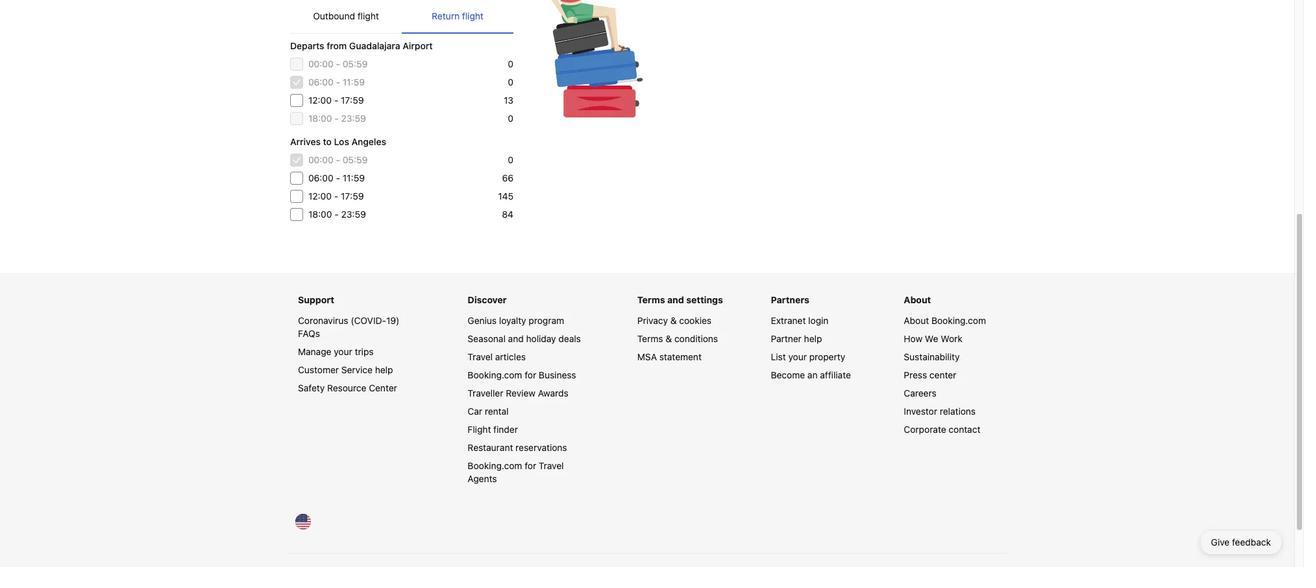 Task type: describe. For each thing, give the bounding box(es) containing it.
airport
[[403, 40, 433, 51]]

seasonal and holiday deals link
[[468, 334, 581, 345]]

booking.com for business
[[468, 370, 576, 381]]

(covid-
[[351, 315, 386, 326]]

booking.com for travel agents
[[468, 461, 564, 485]]

resource
[[327, 383, 366, 394]]

arrives
[[290, 136, 321, 147]]

travel articles link
[[468, 352, 526, 363]]

reservations
[[516, 443, 567, 454]]

11:59 for guadalajara
[[343, 77, 365, 88]]

00:00 - 05:59 for to
[[308, 154, 368, 166]]

car rental
[[468, 406, 509, 417]]

return
[[432, 10, 460, 21]]

flight finder
[[468, 425, 518, 436]]

0 horizontal spatial travel
[[468, 352, 493, 363]]

12:00 - 17:59 for from
[[308, 95, 364, 106]]

list
[[771, 352, 786, 363]]

05:59 for los
[[343, 154, 368, 166]]

11:59 for los
[[343, 173, 365, 184]]

about booking.com
[[904, 315, 986, 326]]

flight finder link
[[468, 425, 518, 436]]

work
[[941, 334, 962, 345]]

corporate
[[904, 425, 946, 436]]

customer
[[298, 365, 339, 376]]

tab list containing outbound flight
[[290, 0, 513, 34]]

manage
[[298, 347, 331, 358]]

trips
[[355, 347, 374, 358]]

seasonal and holiday deals
[[468, 334, 581, 345]]

06:00 - 11:59 for from
[[308, 77, 365, 88]]

customer service help
[[298, 365, 393, 376]]

program
[[529, 315, 564, 326]]

restaurant reservations
[[468, 443, 567, 454]]

property
[[809, 352, 845, 363]]

06:00 - 11:59 for to
[[308, 173, 365, 184]]

06:00 for arrives
[[308, 173, 333, 184]]

we
[[925, 334, 938, 345]]

an
[[807, 370, 818, 381]]

genius
[[468, 315, 497, 326]]

terms & conditions
[[637, 334, 718, 345]]

coronavirus (covid-19) faqs link
[[298, 315, 399, 339]]

articles
[[495, 352, 526, 363]]

agents
[[468, 474, 497, 485]]

privacy & cookies
[[637, 315, 711, 326]]

outbound
[[313, 10, 355, 21]]

& for privacy
[[670, 315, 677, 326]]

departs
[[290, 40, 324, 51]]

flight
[[468, 425, 491, 436]]

careers link
[[904, 388, 936, 399]]

privacy & cookies link
[[637, 315, 711, 326]]

return flight button
[[402, 0, 513, 33]]

from
[[327, 40, 347, 51]]

discover
[[468, 295, 507, 306]]

for for travel
[[525, 461, 536, 472]]

23:59 for guadalajara
[[341, 113, 366, 124]]

restaurant
[[468, 443, 513, 454]]

about for about booking.com
[[904, 315, 929, 326]]

and for settings
[[667, 295, 684, 306]]

msa statement link
[[637, 352, 702, 363]]

press
[[904, 370, 927, 381]]

corporate contact
[[904, 425, 980, 436]]

press center link
[[904, 370, 956, 381]]

login
[[808, 315, 829, 326]]

your for property
[[788, 352, 807, 363]]

car
[[468, 406, 482, 417]]

terms for terms & conditions
[[637, 334, 663, 345]]

investor relations link
[[904, 406, 976, 417]]

genius loyalty program link
[[468, 315, 564, 326]]

safety resource center
[[298, 383, 397, 394]]

manage your trips
[[298, 347, 374, 358]]

business
[[539, 370, 576, 381]]

& for terms
[[666, 334, 672, 345]]

66
[[502, 173, 513, 184]]

coronavirus (covid-19) faqs
[[298, 315, 399, 339]]

outbound flight button
[[290, 0, 402, 33]]

19)
[[386, 315, 399, 326]]

flight for outbound flight
[[357, 10, 379, 21]]

become an affiliate
[[771, 370, 851, 381]]

terms and settings
[[637, 295, 723, 306]]

4 0 from the top
[[508, 154, 513, 166]]

support
[[298, 295, 334, 306]]

how we work link
[[904, 334, 962, 345]]

12:00 - 17:59 for to
[[308, 191, 364, 202]]

booking.com for booking.com for travel agents
[[468, 461, 522, 472]]

sustainability link
[[904, 352, 960, 363]]

2 0 from the top
[[508, 77, 513, 88]]

guadalajara
[[349, 40, 400, 51]]

partner help link
[[771, 334, 822, 345]]

23:59 for los
[[341, 209, 366, 220]]

give feedback button
[[1201, 532, 1281, 555]]

travel articles
[[468, 352, 526, 363]]

traveller review awards link
[[468, 388, 568, 399]]

84
[[502, 209, 513, 220]]

terms & conditions link
[[637, 334, 718, 345]]



Task type: locate. For each thing, give the bounding box(es) containing it.
2 18:00 - 23:59 from the top
[[308, 209, 366, 220]]

loyalty
[[499, 315, 526, 326]]

extranet login link
[[771, 315, 829, 326]]

for inside 'booking.com for travel agents'
[[525, 461, 536, 472]]

0 vertical spatial 05:59
[[343, 58, 368, 69]]

flight right return
[[462, 10, 483, 21]]

los
[[334, 136, 349, 147]]

06:00 for departs
[[308, 77, 333, 88]]

1 vertical spatial about
[[904, 315, 929, 326]]

-
[[336, 58, 340, 69], [336, 77, 340, 88], [334, 95, 338, 106], [334, 113, 339, 124], [336, 154, 340, 166], [336, 173, 340, 184], [334, 191, 338, 202], [334, 209, 339, 220]]

00:00 down departs
[[308, 58, 333, 69]]

06:00 - 11:59 down from
[[308, 77, 365, 88]]

1 vertical spatial travel
[[539, 461, 564, 472]]

booking.com inside 'booking.com for travel agents'
[[468, 461, 522, 472]]

partner help
[[771, 334, 822, 345]]

2 17:59 from the top
[[341, 191, 364, 202]]

0 vertical spatial about
[[904, 295, 931, 306]]

05:59 for guadalajara
[[343, 58, 368, 69]]

and
[[667, 295, 684, 306], [508, 334, 524, 345]]

2 06:00 from the top
[[308, 173, 333, 184]]

1 horizontal spatial and
[[667, 295, 684, 306]]

1 for from the top
[[525, 370, 536, 381]]

1 vertical spatial 06:00 - 11:59
[[308, 173, 365, 184]]

and up privacy & cookies link
[[667, 295, 684, 306]]

&
[[670, 315, 677, 326], [666, 334, 672, 345]]

17:59 up los
[[341, 95, 364, 106]]

06:00
[[308, 77, 333, 88], [308, 173, 333, 184]]

travel inside 'booking.com for travel agents'
[[539, 461, 564, 472]]

0 vertical spatial 06:00 - 11:59
[[308, 77, 365, 88]]

angeles
[[351, 136, 386, 147]]

service
[[341, 365, 373, 376]]

1 vertical spatial 18:00 - 23:59
[[308, 209, 366, 220]]

about up about booking.com link
[[904, 295, 931, 306]]

1 18:00 from the top
[[308, 113, 332, 124]]

to
[[323, 136, 332, 147]]

about booking.com link
[[904, 315, 986, 326]]

23:59
[[341, 113, 366, 124], [341, 209, 366, 220]]

0 vertical spatial 12:00
[[308, 95, 332, 106]]

1 vertical spatial 23:59
[[341, 209, 366, 220]]

0 vertical spatial help
[[804, 334, 822, 345]]

press center
[[904, 370, 956, 381]]

05:59 down los
[[343, 154, 368, 166]]

cookies
[[679, 315, 711, 326]]

how
[[904, 334, 922, 345]]

help
[[804, 334, 822, 345], [375, 365, 393, 376]]

genius loyalty program
[[468, 315, 564, 326]]

1 06:00 - 11:59 from the top
[[308, 77, 365, 88]]

rental
[[485, 406, 509, 417]]

1 05:59 from the top
[[343, 58, 368, 69]]

flight inside button
[[357, 10, 379, 21]]

center
[[929, 370, 956, 381]]

corporate contact link
[[904, 425, 980, 436]]

statement
[[659, 352, 702, 363]]

booking.com for booking.com for business
[[468, 370, 522, 381]]

and down genius loyalty program
[[508, 334, 524, 345]]

0 vertical spatial travel
[[468, 352, 493, 363]]

12:00 down 'to'
[[308, 191, 332, 202]]

departs from guadalajara airport
[[290, 40, 433, 51]]

arrives to los angeles
[[290, 136, 386, 147]]

2 vertical spatial booking.com
[[468, 461, 522, 472]]

11:59 down los
[[343, 173, 365, 184]]

tab list
[[290, 0, 513, 34]]

1 vertical spatial 11:59
[[343, 173, 365, 184]]

terms for terms and settings
[[637, 295, 665, 306]]

privacy
[[637, 315, 668, 326]]

18:00 - 23:59 for to
[[308, 209, 366, 220]]

17:59 down los
[[341, 191, 364, 202]]

0 vertical spatial terms
[[637, 295, 665, 306]]

extranet login
[[771, 315, 829, 326]]

1 vertical spatial 12:00
[[308, 191, 332, 202]]

1 vertical spatial for
[[525, 461, 536, 472]]

1 horizontal spatial help
[[804, 334, 822, 345]]

12:00 for departs
[[308, 95, 332, 106]]

0 vertical spatial booking.com
[[931, 315, 986, 326]]

2 05:59 from the top
[[343, 154, 368, 166]]

review
[[506, 388, 536, 399]]

& up terms & conditions link
[[670, 315, 677, 326]]

contact
[[949, 425, 980, 436]]

12:00 - 17:59
[[308, 95, 364, 106], [308, 191, 364, 202]]

about
[[904, 295, 931, 306], [904, 315, 929, 326]]

0 horizontal spatial flight
[[357, 10, 379, 21]]

0 vertical spatial 18:00
[[308, 113, 332, 124]]

1 06:00 from the top
[[308, 77, 333, 88]]

06:00 down 'to'
[[308, 173, 333, 184]]

0 vertical spatial &
[[670, 315, 677, 326]]

18:00 - 23:59 for from
[[308, 113, 366, 124]]

help up center
[[375, 365, 393, 376]]

1 00:00 from the top
[[308, 58, 333, 69]]

18:00
[[308, 113, 332, 124], [308, 209, 332, 220]]

deals
[[558, 334, 581, 345]]

2 about from the top
[[904, 315, 929, 326]]

finder
[[493, 425, 518, 436]]

your for trips
[[334, 347, 352, 358]]

1 vertical spatial help
[[375, 365, 393, 376]]

0 vertical spatial 11:59
[[343, 77, 365, 88]]

safety
[[298, 383, 325, 394]]

00:00 - 05:59 for from
[[308, 58, 368, 69]]

0 horizontal spatial and
[[508, 334, 524, 345]]

help up list your property 'link'
[[804, 334, 822, 345]]

2 for from the top
[[525, 461, 536, 472]]

12:00 up 'to'
[[308, 95, 332, 106]]

1 horizontal spatial flight
[[462, 10, 483, 21]]

12:00 for arrives
[[308, 191, 332, 202]]

1 0 from the top
[[508, 58, 513, 69]]

3 0 from the top
[[508, 113, 513, 124]]

extranet
[[771, 315, 806, 326]]

00:00 for arrives
[[308, 154, 333, 166]]

12:00 - 17:59 up arrives to los angeles
[[308, 95, 364, 106]]

about for about
[[904, 295, 931, 306]]

and for holiday
[[508, 334, 524, 345]]

1 11:59 from the top
[[343, 77, 365, 88]]

0 vertical spatial 12:00 - 17:59
[[308, 95, 364, 106]]

1 vertical spatial 18:00
[[308, 209, 332, 220]]

1 vertical spatial 00:00
[[308, 154, 333, 166]]

2 06:00 - 11:59 from the top
[[308, 173, 365, 184]]

13
[[504, 95, 513, 106]]

give feedback
[[1211, 537, 1271, 548]]

1 vertical spatial &
[[666, 334, 672, 345]]

11:59 down departs from guadalajara airport
[[343, 77, 365, 88]]

booking.com down travel articles link
[[468, 370, 522, 381]]

00:00 for departs
[[308, 58, 333, 69]]

12:00 - 17:59 down arrives to los angeles
[[308, 191, 364, 202]]

1 flight from the left
[[357, 10, 379, 21]]

flight for return flight
[[462, 10, 483, 21]]

for down reservations
[[525, 461, 536, 472]]

0 vertical spatial 00:00
[[308, 58, 333, 69]]

list your property
[[771, 352, 845, 363]]

17:59 for guadalajara
[[341, 95, 364, 106]]

partner
[[771, 334, 802, 345]]

2 11:59 from the top
[[343, 173, 365, 184]]

0 horizontal spatial your
[[334, 347, 352, 358]]

booking.com for business link
[[468, 370, 576, 381]]

customer service help link
[[298, 365, 393, 376]]

about up how
[[904, 315, 929, 326]]

2 18:00 from the top
[[308, 209, 332, 220]]

18:00 for departs
[[308, 113, 332, 124]]

2 12:00 from the top
[[308, 191, 332, 202]]

1 23:59 from the top
[[341, 113, 366, 124]]

05:59 down departs from guadalajara airport
[[343, 58, 368, 69]]

06:00 - 11:59 down arrives to los angeles
[[308, 173, 365, 184]]

145
[[498, 191, 513, 202]]

1 horizontal spatial your
[[788, 352, 807, 363]]

0 vertical spatial 00:00 - 05:59
[[308, 58, 368, 69]]

coronavirus
[[298, 315, 348, 326]]

traveller
[[468, 388, 503, 399]]

1 about from the top
[[904, 295, 931, 306]]

0
[[508, 58, 513, 69], [508, 77, 513, 88], [508, 113, 513, 124], [508, 154, 513, 166]]

1 terms from the top
[[637, 295, 665, 306]]

1 vertical spatial terms
[[637, 334, 663, 345]]

1 vertical spatial and
[[508, 334, 524, 345]]

for up review
[[525, 370, 536, 381]]

return flight
[[432, 10, 483, 21]]

how we work
[[904, 334, 962, 345]]

& up msa statement link
[[666, 334, 672, 345]]

0 vertical spatial 23:59
[[341, 113, 366, 124]]

conditions
[[674, 334, 718, 345]]

flight inside button
[[462, 10, 483, 21]]

affiliate
[[820, 370, 851, 381]]

1 12:00 - 17:59 from the top
[[308, 95, 364, 106]]

1 18:00 - 23:59 from the top
[[308, 113, 366, 124]]

booking.com for travel agents link
[[468, 461, 564, 485]]

0 horizontal spatial help
[[375, 365, 393, 376]]

17:59 for los
[[341, 191, 364, 202]]

safety resource center link
[[298, 383, 397, 394]]

0 vertical spatial and
[[667, 295, 684, 306]]

06:00 - 11:59
[[308, 77, 365, 88], [308, 173, 365, 184]]

18:00 for arrives
[[308, 209, 332, 220]]

05:59
[[343, 58, 368, 69], [343, 154, 368, 166]]

booking.com up agents
[[468, 461, 522, 472]]

1 vertical spatial 17:59
[[341, 191, 364, 202]]

1 00:00 - 05:59 from the top
[[308, 58, 368, 69]]

00:00
[[308, 58, 333, 69], [308, 154, 333, 166]]

06:00 down departs
[[308, 77, 333, 88]]

your up customer service help
[[334, 347, 352, 358]]

travel down seasonal at the left of the page
[[468, 352, 493, 363]]

msa statement
[[637, 352, 702, 363]]

faqs
[[298, 328, 320, 339]]

2 terms from the top
[[637, 334, 663, 345]]

1 vertical spatial 00:00 - 05:59
[[308, 154, 368, 166]]

become
[[771, 370, 805, 381]]

0 vertical spatial 17:59
[[341, 95, 364, 106]]

2 00:00 from the top
[[308, 154, 333, 166]]

2 23:59 from the top
[[341, 209, 366, 220]]

00:00 - 05:59 down arrives to los angeles
[[308, 154, 368, 166]]

travel down reservations
[[539, 461, 564, 472]]

0 vertical spatial 18:00 - 23:59
[[308, 113, 366, 124]]

investor relations
[[904, 406, 976, 417]]

0 vertical spatial 06:00
[[308, 77, 333, 88]]

2 00:00 - 05:59 from the top
[[308, 154, 368, 166]]

manage your trips link
[[298, 347, 374, 358]]

00:00 - 05:59 down from
[[308, 58, 368, 69]]

booking.com up work
[[931, 315, 986, 326]]

1 vertical spatial booking.com
[[468, 370, 522, 381]]

1 horizontal spatial travel
[[539, 461, 564, 472]]

1 vertical spatial 05:59
[[343, 154, 368, 166]]

2 flight from the left
[[462, 10, 483, 21]]

1 vertical spatial 12:00 - 17:59
[[308, 191, 364, 202]]

00:00 down 'to'
[[308, 154, 333, 166]]

msa
[[637, 352, 657, 363]]

sustainability
[[904, 352, 960, 363]]

flight up guadalajara
[[357, 10, 379, 21]]

1 17:59 from the top
[[341, 95, 364, 106]]

0 vertical spatial for
[[525, 370, 536, 381]]

12:00
[[308, 95, 332, 106], [308, 191, 332, 202]]

settings
[[686, 295, 723, 306]]

terms up privacy
[[637, 295, 665, 306]]

1 vertical spatial 06:00
[[308, 173, 333, 184]]

terms down privacy
[[637, 334, 663, 345]]

2 12:00 - 17:59 from the top
[[308, 191, 364, 202]]

holiday
[[526, 334, 556, 345]]

become an affiliate link
[[771, 370, 851, 381]]

17:59
[[341, 95, 364, 106], [341, 191, 364, 202]]

1 12:00 from the top
[[308, 95, 332, 106]]

for for business
[[525, 370, 536, 381]]

your down partner help
[[788, 352, 807, 363]]

flight
[[357, 10, 379, 21], [462, 10, 483, 21]]



Task type: vqa. For each thing, say whether or not it's contained in the screenshot.
Agents
yes



